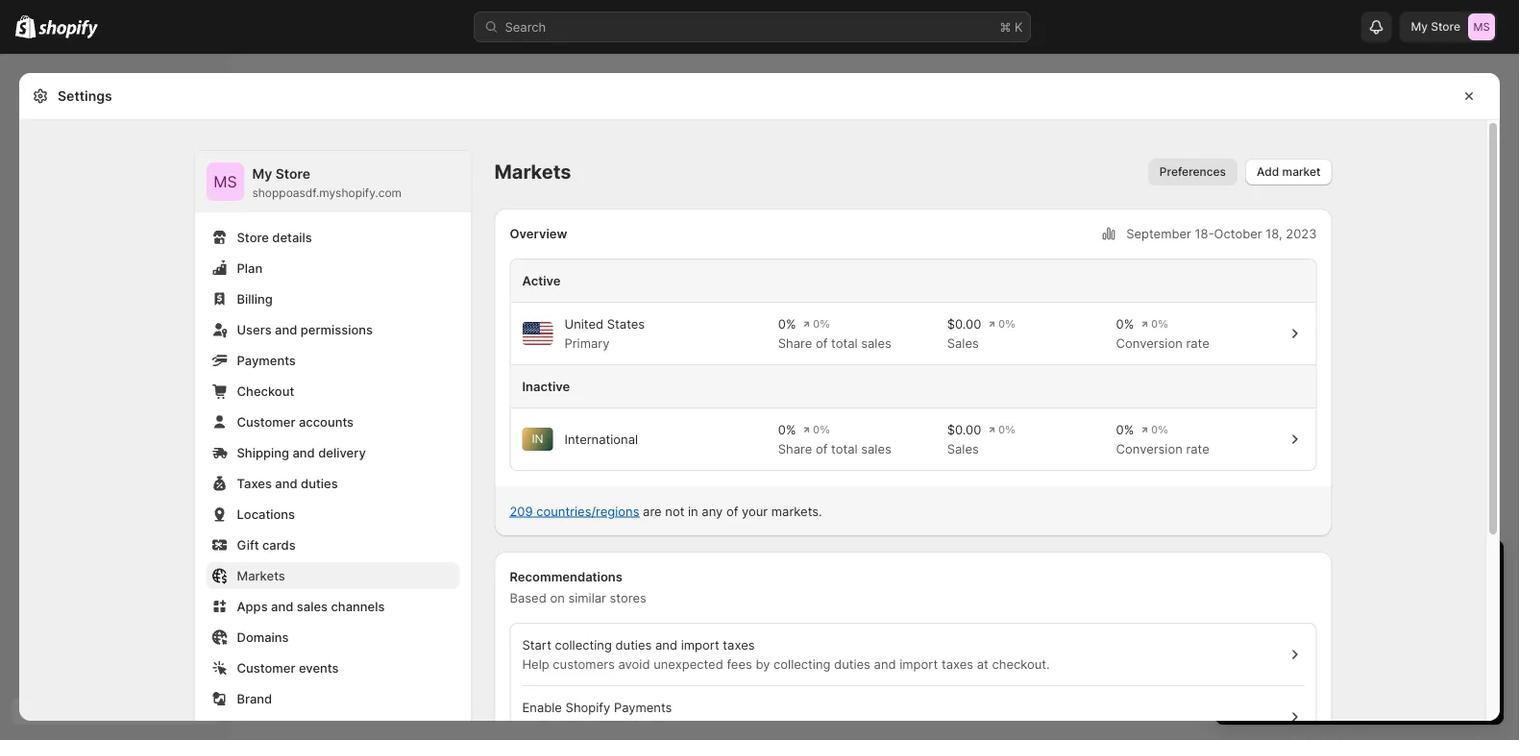 Task type: locate. For each thing, give the bounding box(es) containing it.
my store image up 'store details'
[[206, 162, 245, 201]]

0 vertical spatial shopify
[[566, 700, 611, 715]]

credit
[[1337, 630, 1371, 645]]

1 shopify from the top
[[566, 700, 611, 715]]

and right users
[[275, 322, 297, 337]]

gift cards link
[[206, 531, 460, 558]]

in right the not
[[688, 504, 698, 518]]

left
[[1301, 557, 1330, 580]]

duties up the out
[[834, 656, 871, 671]]

1 sales from the top
[[947, 335, 979, 350]]

customers right the allow
[[725, 719, 787, 734]]

overview
[[510, 226, 567, 241]]

1 vertical spatial share
[[778, 441, 812, 456]]

0 vertical spatial sales
[[861, 335, 892, 350]]

1 vertical spatial conversion rate
[[1116, 441, 1210, 456]]

1 $0.00 from the top
[[947, 316, 982, 331]]

1 horizontal spatial markets
[[494, 160, 571, 184]]

change in sales image
[[989, 422, 1016, 437]]

rate for inactive
[[1186, 441, 1210, 456]]

store for my store
[[1431, 20, 1461, 34]]

1 vertical spatial share of total sales
[[778, 441, 892, 456]]

sales for inactive
[[947, 441, 979, 456]]

1 vertical spatial of
[[816, 441, 828, 456]]

markets up overview
[[494, 160, 571, 184]]

taxes left at
[[942, 656, 974, 671]]

for
[[1336, 611, 1353, 626]]

taxes and duties link
[[206, 470, 460, 497]]

details
[[272, 230, 312, 245]]

2 sales from the top
[[947, 441, 979, 456]]

2 vertical spatial of
[[726, 504, 738, 518]]

sales inside shop settings menu element
[[297, 599, 328, 614]]

and inside the to customize your online store and add bonus features
[[1323, 650, 1345, 665]]

2 conversion from the top
[[1116, 441, 1183, 456]]

trial
[[1402, 557, 1436, 580]]

duties for collecting
[[616, 637, 652, 652]]

0 vertical spatial share of total sales
[[778, 335, 892, 350]]

import up local
[[900, 656, 938, 671]]

preferences
[[1160, 165, 1226, 179]]

brand link
[[206, 685, 460, 712]]

in right the out
[[868, 719, 878, 734]]

your inside dropdown button
[[1357, 557, 1397, 580]]

to inside the to customize your online store and add bonus features
[[1374, 630, 1386, 645]]

store down $50 app store credit link
[[1289, 650, 1319, 665]]

your right pick
[[1347, 685, 1372, 699]]

plan
[[237, 260, 263, 275]]

store for my store shoppoasdf.myshopify.com
[[276, 166, 311, 182]]

settings dialog
[[19, 73, 1500, 740]]

change in conversion rate image
[[1142, 316, 1168, 332]]

conversion
[[1116, 335, 1183, 350], [1116, 441, 1183, 456]]

0% left change in conversion rate icon
[[1116, 422, 1134, 437]]

of
[[816, 335, 828, 350], [816, 441, 828, 456], [726, 504, 738, 518]]

1 horizontal spatial store
[[276, 166, 311, 182]]

$0.00
[[947, 316, 982, 331], [947, 422, 982, 437]]

2 vertical spatial sales
[[297, 599, 328, 614]]

recommendations
[[510, 569, 623, 584]]

not
[[665, 504, 685, 518]]

0 horizontal spatial customers
[[553, 656, 615, 671]]

conversion down change in conversion rate icon
[[1116, 441, 1183, 456]]

switch to a paid plan and get:
[[1235, 592, 1410, 607]]

0 vertical spatial my store image
[[1468, 13, 1495, 40]]

share of total sales down change in share of total sales icon
[[778, 335, 892, 350]]

$0.00 left change in sales image
[[947, 316, 982, 331]]

of right any
[[726, 504, 738, 518]]

are
[[643, 504, 662, 518]]

1 vertical spatial sales
[[861, 441, 892, 456]]

share of total sales for active
[[778, 335, 892, 350]]

to down $1/month
[[1374, 630, 1386, 645]]

1 vertical spatial customers
[[725, 719, 787, 734]]

check
[[806, 719, 841, 734]]

my inside my store shoppoasdf.myshopify.com
[[252, 166, 272, 182]]

1 customer from the top
[[237, 414, 295, 429]]

0 vertical spatial enable
[[522, 700, 562, 715]]

2 $0.00 from the top
[[947, 422, 982, 437]]

0 vertical spatial of
[[816, 335, 828, 350]]

paid
[[1304, 592, 1330, 607]]

1 horizontal spatial my
[[1411, 20, 1428, 34]]

share down change in share of total sales icon
[[778, 335, 812, 350]]

plan
[[1333, 592, 1358, 607], [1375, 685, 1399, 699]]

collecting right start
[[555, 637, 612, 652]]

1 vertical spatial my store image
[[206, 162, 245, 201]]

dialog
[[1508, 73, 1519, 721]]

conversion rate down change in conversion rate icon
[[1116, 441, 1210, 456]]

0 horizontal spatial in
[[688, 504, 698, 518]]

2 days left in your trial
[[1235, 557, 1436, 580]]

store down months
[[1303, 630, 1333, 645]]

0 vertical spatial conversion
[[1116, 335, 1183, 350]]

1 vertical spatial total
[[831, 441, 858, 456]]

states
[[607, 316, 645, 331]]

total
[[831, 335, 858, 350], [831, 441, 858, 456]]

customers inside enable shopify payments enable shopify payments to allow customers to check out in their local currency.
[[725, 719, 787, 734]]

total for active
[[831, 335, 858, 350]]

0 vertical spatial store
[[1303, 630, 1333, 645]]

sales for active
[[861, 335, 892, 350]]

store details link
[[206, 224, 460, 251]]

1 vertical spatial customer
[[237, 660, 295, 675]]

conversion down change in conversion rate image
[[1116, 335, 1183, 350]]

delivery
[[318, 445, 366, 460]]

at
[[977, 656, 989, 671]]

your left the markets.
[[742, 504, 768, 518]]

1 vertical spatial duties
[[616, 637, 652, 652]]

share of total sales for inactive
[[778, 441, 892, 456]]

shipping and delivery
[[237, 445, 366, 460]]

1 share from the top
[[778, 335, 812, 350]]

0 vertical spatial store
[[1431, 20, 1461, 34]]

1 vertical spatial store
[[1289, 650, 1319, 665]]

bonus
[[1375, 650, 1411, 665]]

customer events
[[237, 660, 339, 675]]

1 vertical spatial rate
[[1186, 441, 1210, 456]]

and up unexpected
[[655, 637, 678, 652]]

store inside store details link
[[237, 230, 269, 245]]

0 horizontal spatial duties
[[301, 476, 338, 491]]

0 horizontal spatial store
[[237, 230, 269, 245]]

duties inside shop settings menu element
[[301, 476, 338, 491]]

0 vertical spatial customer
[[237, 414, 295, 429]]

apps
[[237, 599, 268, 614]]

0 horizontal spatial import
[[681, 637, 720, 652]]

1 vertical spatial in
[[1336, 557, 1351, 580]]

1 horizontal spatial my store image
[[1468, 13, 1495, 40]]

0 vertical spatial import
[[681, 637, 720, 652]]

$50
[[1250, 630, 1274, 645]]

customer down domains
[[237, 660, 295, 675]]

share down change in share of total sales image
[[778, 441, 812, 456]]

collecting right by
[[774, 656, 831, 671]]

0 horizontal spatial collecting
[[555, 637, 612, 652]]

1 vertical spatial enable
[[522, 719, 562, 734]]

store
[[1303, 630, 1333, 645], [1289, 650, 1319, 665]]

features
[[1414, 650, 1463, 665]]

users
[[237, 322, 272, 337]]

share of total sales down change in share of total sales image
[[778, 441, 892, 456]]

0 vertical spatial duties
[[301, 476, 338, 491]]

plan up the 'for'
[[1333, 592, 1358, 607]]

taxes and duties
[[237, 476, 338, 491]]

0 horizontal spatial my store image
[[206, 162, 245, 201]]

customer down checkout
[[237, 414, 295, 429]]

your up the "get:"
[[1357, 557, 1397, 580]]

plan link
[[206, 255, 460, 282]]

1 rate from the top
[[1186, 335, 1210, 350]]

and right taxes
[[275, 476, 298, 491]]

in right left
[[1336, 557, 1351, 580]]

0 vertical spatial $0.00
[[947, 316, 982, 331]]

payments
[[237, 353, 296, 368], [614, 700, 672, 715], [614, 719, 672, 734]]

1 vertical spatial sales
[[947, 441, 979, 456]]

0% left change in conversion rate image
[[1116, 316, 1134, 331]]

in
[[532, 432, 544, 446]]

0 horizontal spatial my
[[252, 166, 272, 182]]

2 vertical spatial in
[[868, 719, 878, 734]]

of down change in share of total sales icon
[[816, 335, 828, 350]]

conversion rate
[[1116, 335, 1210, 350], [1116, 441, 1210, 456]]

add market button
[[1246, 159, 1333, 185]]

0 vertical spatial total
[[831, 335, 858, 350]]

to customize your online store and add bonus features
[[1250, 630, 1480, 665]]

0 vertical spatial markets
[[494, 160, 571, 184]]

to
[[1278, 592, 1290, 607], [1374, 630, 1386, 645], [676, 719, 688, 734], [790, 719, 802, 734]]

0% left change in share of total sales icon
[[778, 316, 796, 331]]

checkout.
[[992, 656, 1050, 671]]

any
[[702, 504, 723, 518]]

preferences link
[[1148, 159, 1238, 185]]

$0.00 for active
[[947, 316, 982, 331]]

1 horizontal spatial plan
[[1375, 685, 1399, 699]]

of down change in share of total sales image
[[816, 441, 828, 456]]

0 vertical spatial customers
[[553, 656, 615, 671]]

0 vertical spatial conversion rate
[[1116, 335, 1210, 350]]

import up unexpected
[[681, 637, 720, 652]]

2 horizontal spatial store
[[1431, 20, 1461, 34]]

your inside settings dialog
[[742, 504, 768, 518]]

rate
[[1186, 335, 1210, 350], [1186, 441, 1210, 456]]

months
[[1289, 611, 1333, 626]]

1 horizontal spatial duties
[[616, 637, 652, 652]]

markets down the gift cards
[[237, 568, 285, 583]]

1 vertical spatial payments
[[614, 700, 672, 715]]

0 horizontal spatial plan
[[1333, 592, 1358, 607]]

1 horizontal spatial collecting
[[774, 656, 831, 671]]

1 vertical spatial taxes
[[942, 656, 974, 671]]

2 vertical spatial duties
[[834, 656, 871, 671]]

shopify image
[[15, 15, 36, 38], [39, 20, 98, 39]]

customer
[[237, 414, 295, 429], [237, 660, 295, 675]]

users and permissions link
[[206, 316, 460, 343]]

customers right "help"
[[553, 656, 615, 671]]

total for inactive
[[831, 441, 858, 456]]

0 vertical spatial in
[[688, 504, 698, 518]]

0% left change in share of total sales image
[[778, 422, 796, 437]]

your
[[742, 504, 768, 518], [1357, 557, 1397, 580], [1453, 630, 1480, 645], [1347, 685, 1372, 699]]

in inside enable shopify payments enable shopify payments to allow customers to check out in their local currency.
[[868, 719, 878, 734]]

first 3 months for $1/month
[[1250, 611, 1412, 626]]

share
[[778, 335, 812, 350], [778, 441, 812, 456]]

1 vertical spatial store
[[276, 166, 311, 182]]

0 vertical spatial taxes
[[723, 637, 755, 652]]

2 rate from the top
[[1186, 441, 1210, 456]]

2 share from the top
[[778, 441, 812, 456]]

sales for active
[[947, 335, 979, 350]]

conversion rate down change in conversion rate image
[[1116, 335, 1210, 350]]

⌘ k
[[1000, 19, 1023, 34]]

18,
[[1266, 226, 1283, 241]]

duties up avoid
[[616, 637, 652, 652]]

my for my store
[[1411, 20, 1428, 34]]

2 share of total sales from the top
[[778, 441, 892, 456]]

of for inactive
[[816, 441, 828, 456]]

primary
[[565, 335, 610, 350]]

$50 app store credit
[[1250, 630, 1371, 645]]

your up features
[[1453, 630, 1480, 645]]

similar
[[568, 590, 606, 605]]

1 share of total sales from the top
[[778, 335, 892, 350]]

to left the allow
[[676, 719, 688, 734]]

and down customer accounts
[[293, 445, 315, 460]]

shipping
[[237, 445, 289, 460]]

gift
[[237, 537, 259, 552]]

accounts
[[299, 414, 354, 429]]

add
[[1257, 165, 1280, 179]]

online
[[1250, 650, 1286, 665]]

2 customer from the top
[[237, 660, 295, 675]]

2 shopify from the top
[[566, 719, 611, 734]]

1 horizontal spatial in
[[868, 719, 878, 734]]

billing
[[237, 291, 273, 306]]

market
[[1283, 165, 1321, 179]]

duties down shipping and delivery 'link'
[[301, 476, 338, 491]]

customer accounts link
[[206, 408, 460, 435]]

1 vertical spatial my
[[252, 166, 272, 182]]

get:
[[1387, 592, 1410, 607]]

duties for and
[[301, 476, 338, 491]]

and left add
[[1323, 650, 1345, 665]]

taxes up fees
[[723, 637, 755, 652]]

0 vertical spatial payments
[[237, 353, 296, 368]]

0 horizontal spatial markets
[[237, 568, 285, 583]]

united states primary
[[565, 316, 645, 350]]

my
[[1411, 20, 1428, 34], [252, 166, 272, 182]]

2 horizontal spatial in
[[1336, 557, 1351, 580]]

$0.00 left change in sales icon
[[947, 422, 982, 437]]

1 vertical spatial markets
[[237, 568, 285, 583]]

2 total from the top
[[831, 441, 858, 456]]

1 horizontal spatial customers
[[725, 719, 787, 734]]

my store image inside shop settings menu element
[[206, 162, 245, 201]]

1 vertical spatial shopify
[[566, 719, 611, 734]]

my store image right my store
[[1468, 13, 1495, 40]]

app
[[1277, 630, 1299, 645]]

my store shoppoasdf.myshopify.com
[[252, 166, 402, 200]]

1 vertical spatial import
[[900, 656, 938, 671]]

2 vertical spatial payments
[[614, 719, 672, 734]]

1 conversion rate from the top
[[1116, 335, 1210, 350]]

$0.00 for inactive
[[947, 422, 982, 437]]

store inside my store shoppoasdf.myshopify.com
[[276, 166, 311, 182]]

switch
[[1235, 592, 1275, 607]]

1 vertical spatial conversion
[[1116, 441, 1183, 456]]

store details
[[237, 230, 312, 245]]

add
[[1348, 650, 1371, 665]]

customer accounts
[[237, 414, 354, 429]]

2 conversion rate from the top
[[1116, 441, 1210, 456]]

1 vertical spatial plan
[[1375, 685, 1399, 699]]

3
[[1277, 611, 1285, 626]]

1 conversion from the top
[[1116, 335, 1183, 350]]

0 vertical spatial share
[[778, 335, 812, 350]]

0 vertical spatial sales
[[947, 335, 979, 350]]

locations link
[[206, 501, 460, 528]]

2 vertical spatial store
[[237, 230, 269, 245]]

1 vertical spatial $0.00
[[947, 422, 982, 437]]

search
[[505, 19, 546, 34]]

1 horizontal spatial import
[[900, 656, 938, 671]]

my store image
[[1468, 13, 1495, 40], [206, 162, 245, 201]]

1 total from the top
[[831, 335, 858, 350]]

0%
[[778, 316, 796, 331], [1116, 316, 1134, 331], [778, 422, 796, 437], [1116, 422, 1134, 437]]

0 vertical spatial rate
[[1186, 335, 1210, 350]]

plan down bonus
[[1375, 685, 1399, 699]]

0 vertical spatial my
[[1411, 20, 1428, 34]]



Task type: describe. For each thing, give the bounding box(es) containing it.
2 enable from the top
[[522, 719, 562, 734]]

events
[[299, 660, 339, 675]]

locations
[[237, 506, 295, 521]]

conversion rate for inactive
[[1116, 441, 1210, 456]]

out
[[845, 719, 864, 734]]

active
[[522, 273, 561, 288]]

and up $1/month
[[1362, 592, 1384, 607]]

start
[[522, 637, 552, 652]]

shoppoasdf.myshopify.com
[[252, 186, 402, 200]]

conversion for inactive
[[1116, 441, 1183, 456]]

recommendations based on similar stores
[[510, 569, 647, 605]]

inactive
[[522, 379, 570, 394]]

september 18-october 18, 2023
[[1126, 226, 1317, 241]]

channels
[[331, 599, 385, 614]]

change in share of total sales image
[[804, 422, 830, 437]]

2 days left in your trial element
[[1216, 590, 1504, 725]]

plan inside pick your plan "link"
[[1375, 685, 1399, 699]]

domains
[[237, 629, 289, 644]]

and right apps
[[271, 599, 293, 614]]

0% for change in conversion rate icon
[[1116, 422, 1134, 437]]

gift cards
[[237, 537, 296, 552]]

international
[[565, 432, 638, 446]]

by
[[756, 656, 770, 671]]

0 horizontal spatial shopify image
[[15, 15, 36, 38]]

customer events link
[[206, 654, 460, 681]]

rate for active
[[1186, 335, 1210, 350]]

sales for inactive
[[861, 441, 892, 456]]

domains link
[[206, 624, 460, 651]]

change in sales image
[[989, 316, 1016, 332]]

share for active
[[778, 335, 812, 350]]

ms button
[[206, 162, 245, 201]]

your inside "link"
[[1347, 685, 1372, 699]]

0% for change in share of total sales image
[[778, 422, 796, 437]]

your inside the to customize your online store and add bonus features
[[1453, 630, 1480, 645]]

local
[[912, 719, 939, 734]]

and inside 'link'
[[293, 445, 315, 460]]

customer for customer accounts
[[237, 414, 295, 429]]

store inside the to customize your online store and add bonus features
[[1289, 650, 1319, 665]]

2 horizontal spatial duties
[[834, 656, 871, 671]]

share for inactive
[[778, 441, 812, 456]]

customer for customer events
[[237, 660, 295, 675]]

a
[[1294, 592, 1301, 607]]

settings
[[58, 88, 112, 104]]

of for active
[[816, 335, 828, 350]]

add market
[[1257, 165, 1321, 179]]

apps and sales channels link
[[206, 593, 460, 620]]

209 countries/regions are not in any of your markets.
[[510, 504, 822, 518]]

18-
[[1195, 226, 1214, 241]]

markets inside shop settings menu element
[[237, 568, 285, 583]]

shipping and delivery link
[[206, 439, 460, 466]]

k
[[1015, 19, 1023, 34]]

2023
[[1286, 226, 1317, 241]]

0 vertical spatial collecting
[[555, 637, 612, 652]]

0% for change in conversion rate image
[[1116, 316, 1134, 331]]

my store
[[1411, 20, 1461, 34]]

start collecting duties and import taxes help customers avoid unexpected fees by collecting duties and import taxes at checkout.
[[522, 637, 1050, 671]]

shop settings menu element
[[195, 151, 471, 740]]

to left "check"
[[790, 719, 802, 734]]

1 enable from the top
[[522, 700, 562, 715]]

⌘
[[1000, 19, 1011, 34]]

209 countries/regions link
[[510, 504, 640, 518]]

help
[[522, 656, 549, 671]]

conversion for active
[[1116, 335, 1183, 350]]

change in conversion rate image
[[1142, 422, 1168, 437]]

october
[[1214, 226, 1262, 241]]

0% for change in share of total sales icon
[[778, 316, 796, 331]]

permissions
[[301, 322, 373, 337]]

in inside dropdown button
[[1336, 557, 1351, 580]]

brand
[[237, 691, 272, 706]]

pick your plan
[[1321, 685, 1399, 699]]

stores
[[610, 590, 647, 605]]

209
[[510, 504, 533, 518]]

markets.
[[772, 504, 822, 518]]

currency.
[[943, 719, 998, 734]]

pick
[[1321, 685, 1344, 699]]

$1/month
[[1356, 611, 1412, 626]]

$50 app store credit link
[[1250, 630, 1371, 645]]

countries/regions
[[537, 504, 640, 518]]

conversion rate for active
[[1116, 335, 1210, 350]]

1 horizontal spatial shopify image
[[39, 20, 98, 39]]

payments link
[[206, 347, 460, 374]]

based
[[510, 590, 547, 605]]

my for my store shoppoasdf.myshopify.com
[[252, 166, 272, 182]]

0 horizontal spatial taxes
[[723, 637, 755, 652]]

change in share of total sales image
[[804, 316, 830, 332]]

and up their
[[874, 656, 896, 671]]

september
[[1126, 226, 1192, 241]]

customers inside start collecting duties and import taxes help customers avoid unexpected fees by collecting duties and import taxes at checkout.
[[553, 656, 615, 671]]

0 vertical spatial plan
[[1333, 592, 1358, 607]]

payments inside shop settings menu element
[[237, 353, 296, 368]]

unexpected
[[654, 656, 723, 671]]

billing link
[[206, 285, 460, 312]]

markets link
[[206, 562, 460, 589]]

fees
[[727, 656, 752, 671]]

first
[[1250, 611, 1274, 626]]

pick your plan link
[[1235, 679, 1485, 705]]

1 horizontal spatial taxes
[[942, 656, 974, 671]]

on
[[550, 590, 565, 605]]

1 vertical spatial collecting
[[774, 656, 831, 671]]

customize
[[1390, 630, 1450, 645]]

to left a in the bottom of the page
[[1278, 592, 1290, 607]]

2 days left in your trial button
[[1216, 540, 1504, 580]]

enable shopify payments enable shopify payments to allow customers to check out in their local currency.
[[522, 700, 998, 734]]

cards
[[262, 537, 296, 552]]

united
[[565, 316, 604, 331]]



Task type: vqa. For each thing, say whether or not it's contained in the screenshot.


